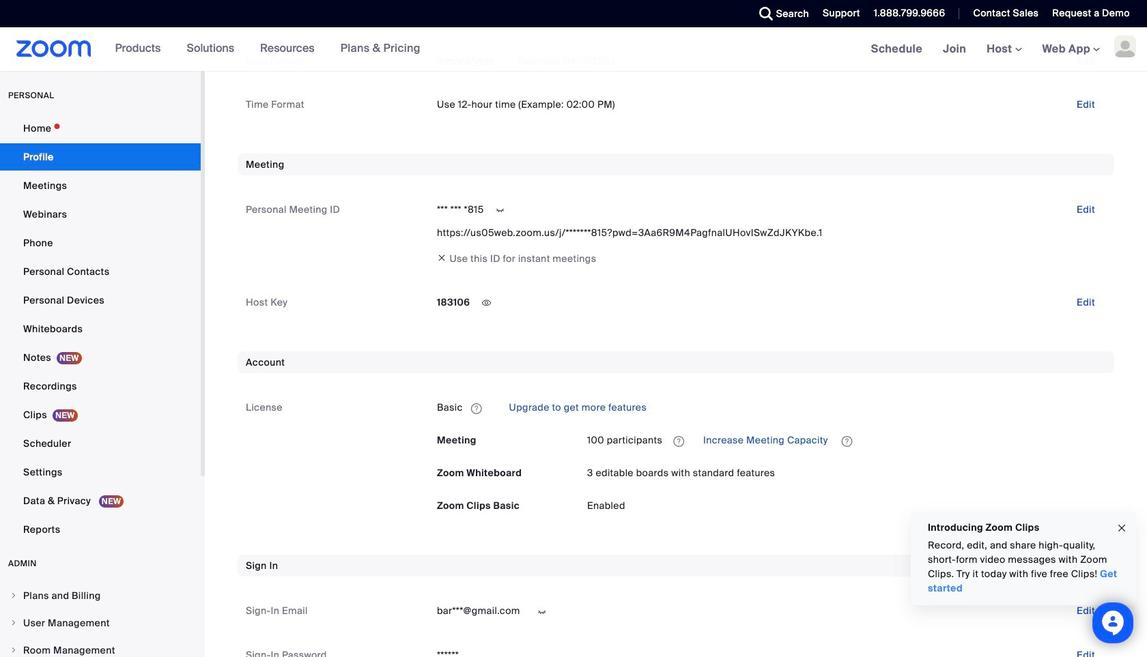 Task type: locate. For each thing, give the bounding box(es) containing it.
right image for first menu item from the bottom of the admin menu menu
[[10, 647, 18, 655]]

menu item
[[0, 583, 201, 609], [0, 611, 201, 637], [0, 638, 201, 658]]

1 vertical spatial right image
[[10, 647, 18, 655]]

right image
[[10, 592, 18, 600], [10, 647, 18, 655]]

right image up right icon
[[10, 592, 18, 600]]

3 menu item from the top
[[0, 638, 201, 658]]

zoom logo image
[[16, 40, 91, 57]]

hide host key image
[[476, 297, 498, 310]]

right image
[[10, 620, 18, 628]]

1 menu item from the top
[[0, 583, 201, 609]]

2 right image from the top
[[10, 647, 18, 655]]

product information navigation
[[91, 27, 431, 71]]

learn more about your meeting license image
[[670, 436, 689, 448]]

0 vertical spatial menu item
[[0, 583, 201, 609]]

2 vertical spatial menu item
[[0, 638, 201, 658]]

1 vertical spatial menu item
[[0, 611, 201, 637]]

personal menu menu
[[0, 115, 201, 545]]

0 vertical spatial right image
[[10, 592, 18, 600]]

banner
[[0, 27, 1148, 72]]

application
[[588, 430, 1107, 452]]

1 right image from the top
[[10, 592, 18, 600]]

right image down right icon
[[10, 647, 18, 655]]

profile picture image
[[1115, 36, 1137, 57]]



Task type: describe. For each thing, give the bounding box(es) containing it.
show personal meeting id image
[[490, 204, 511, 217]]

meetings navigation
[[861, 27, 1148, 72]]

admin menu menu
[[0, 583, 201, 658]]

right image for 3rd menu item from the bottom
[[10, 592, 18, 600]]

close image
[[1117, 521, 1128, 537]]

learn more about increasing meeting capacity image
[[838, 436, 857, 448]]

2 menu item from the top
[[0, 611, 201, 637]]



Task type: vqa. For each thing, say whether or not it's contained in the screenshot.
Type icon
no



